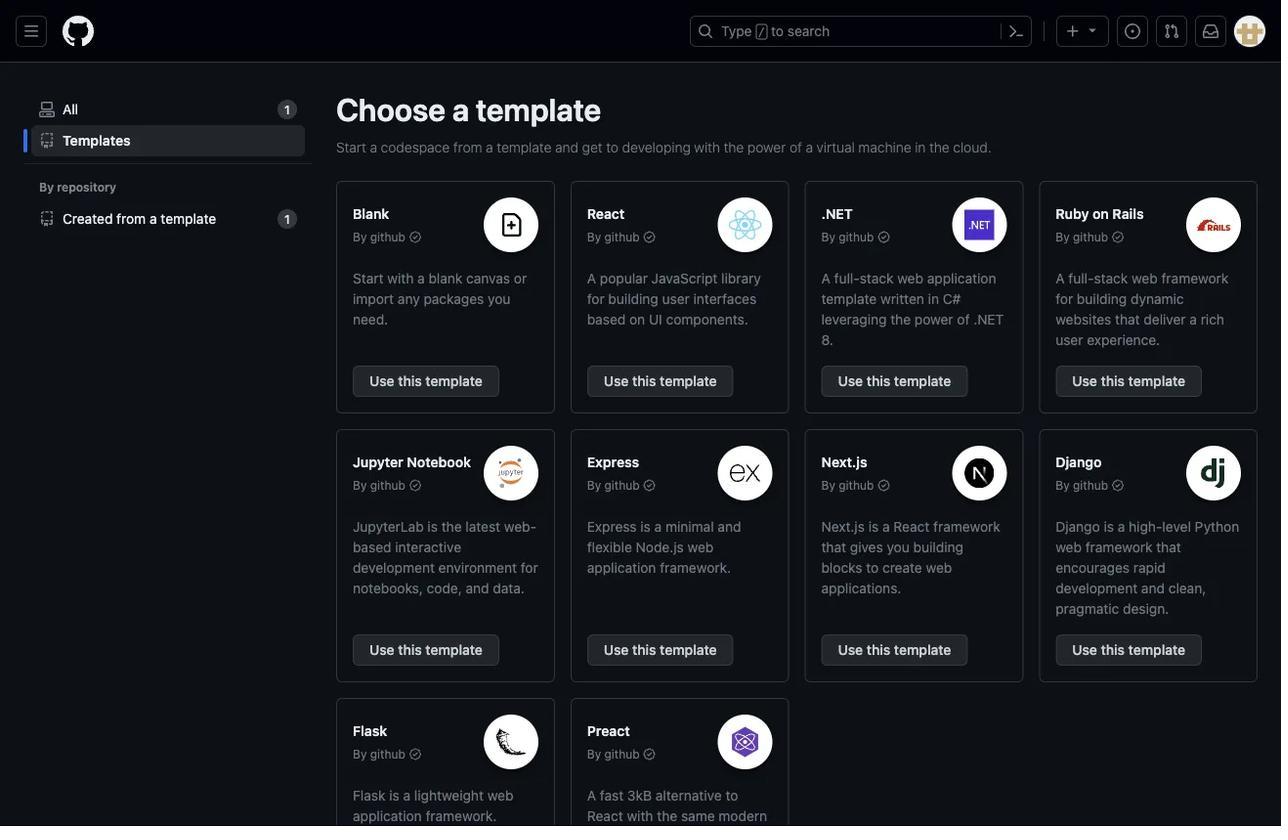 Task type: vqa. For each thing, say whether or not it's contained in the screenshot.
the bottom power
yes



Task type: describe. For each thing, give the bounding box(es) containing it.
by down preact link
[[587, 747, 601, 761]]

by for for
[[353, 479, 367, 492]]

plus image
[[1066, 23, 1081, 39]]

ruby on rails
[[1056, 206, 1144, 222]]

by github for blank
[[353, 230, 406, 244]]

type / to search
[[721, 23, 830, 39]]

node.js
[[636, 539, 684, 555]]

next.js link
[[822, 454, 868, 470]]

notifications image
[[1203, 23, 1219, 39]]

interactive
[[395, 539, 462, 555]]

the left cloud.
[[930, 139, 950, 155]]

a down the choose on the top left
[[370, 139, 377, 155]]

fast
[[600, 787, 624, 803]]

framework for next.js is a react framework that gives you building blocks to create web applications.
[[934, 518, 1001, 534]]

flask image
[[496, 727, 526, 757]]

search
[[788, 23, 830, 39]]

lightweight
[[414, 787, 484, 803]]

github for .net
[[839, 230, 874, 244]]

template inside a full-stack web application template written in c# leveraging the power of .net 8.
[[822, 290, 877, 306]]

jupyter
[[353, 454, 404, 470]]

this for a full-stack web framework for building dynamic websites that deliver a rich user experience.
[[1101, 373, 1125, 389]]

application inside express is a minimal and flexible node.js web application framework.
[[587, 559, 656, 575]]

a for a full-stack web application template written in c# leveraging the power of .net 8.
[[822, 270, 831, 286]]

minimal
[[666, 518, 714, 534]]

ui
[[649, 311, 663, 327]]

github for jupyter notebook
[[370, 479, 406, 492]]

create
[[883, 559, 923, 575]]

applications.
[[822, 580, 902, 596]]

by github for preact
[[587, 747, 640, 761]]

codespace
[[381, 139, 450, 155]]

websites
[[1056, 311, 1112, 327]]

notebook
[[407, 454, 471, 470]]

next.js is a react framework that gives you building blocks to create web applications.
[[822, 518, 1001, 596]]

framework inside django is a high-level python web framework that encourages rapid development and clean, pragmatic design.
[[1086, 539, 1153, 555]]

by for you
[[353, 230, 367, 244]]

blank
[[353, 206, 389, 222]]

that inside a full-stack web framework for building dynamic websites that deliver a rich user experience.
[[1115, 311, 1140, 327]]

flask is a lightweight web application framework.
[[353, 787, 514, 824]]

github for next.js
[[839, 479, 874, 492]]

data.
[[493, 580, 525, 596]]

same
[[681, 807, 715, 824]]

express for express is a minimal and flexible node.js web application framework.
[[587, 518, 637, 534]]

need.
[[353, 311, 388, 327]]

0 horizontal spatial of
[[790, 139, 802, 155]]

repository
[[57, 180, 116, 194]]

github for react
[[605, 230, 640, 244]]

power inside a full-stack web application template written in c# leveraging the power of .net 8.
[[915, 311, 954, 327]]

and inside express is a minimal and flexible node.js web application framework.
[[718, 518, 741, 534]]

environment
[[439, 559, 517, 575]]

a for a full-stack web framework for building dynamic websites that deliver a rich user experience.
[[1056, 270, 1065, 286]]

use this template button for for
[[353, 634, 499, 666]]

by github for express
[[587, 479, 640, 492]]

jupyterlab is the latest web- based interactive development environment for notebooks, code, and data.
[[353, 518, 538, 596]]

latest
[[466, 518, 501, 534]]

.net inside a full-stack web application template written in c# leveraging the power of .net 8.
[[974, 311, 1004, 327]]

.net image
[[965, 210, 995, 240]]

codespaces image
[[39, 102, 55, 117]]

full- for template
[[834, 270, 860, 286]]

flask for flask link
[[353, 723, 387, 739]]

a right created
[[150, 211, 157, 227]]

verified image for next.js
[[878, 479, 890, 491]]

github for ruby on rails
[[1073, 230, 1109, 244]]

use this template button for encourages
[[1056, 634, 1203, 666]]

use for a popular javascript library for building user interfaces based on ui components.
[[604, 373, 629, 389]]

building inside a full-stack web framework for building dynamic websites that deliver a rich user experience.
[[1077, 290, 1127, 306]]

web inside django is a high-level python web framework that encourages rapid development and clean, pragmatic design.
[[1056, 539, 1082, 555]]

development inside jupyterlab is the latest web- based interactive development environment for notebooks, code, and data.
[[353, 559, 435, 575]]

a full-stack web framework for building dynamic websites that deliver a rich user experience.
[[1056, 270, 1229, 348]]

express link
[[587, 454, 639, 470]]

by down flask link
[[353, 747, 367, 761]]

of inside a full-stack web application template written in c# leveraging the power of .net 8.
[[957, 311, 970, 327]]

cloud.
[[953, 139, 992, 155]]

flask link
[[353, 723, 387, 739]]

by for framework.
[[587, 479, 601, 492]]

a down choose a template
[[486, 139, 493, 155]]

to right /
[[771, 23, 784, 39]]

by github for next.js
[[822, 479, 874, 492]]

web inside a full-stack web framework for building dynamic websites that deliver a rich user experience.
[[1132, 270, 1158, 286]]

next.js for next.js is a react framework that gives you building blocks to create web applications.
[[822, 518, 865, 534]]

the inside a full-stack web application template written in c# leveraging the power of .net 8.
[[891, 311, 911, 327]]

packages
[[424, 290, 484, 306]]

clean,
[[1169, 580, 1207, 596]]

use this template for encourages
[[1073, 642, 1186, 658]]

express for express link
[[587, 454, 639, 470]]

repo template image
[[39, 133, 55, 149]]

full- for for
[[1069, 270, 1094, 286]]

verified image for express
[[644, 479, 656, 491]]

templates link
[[31, 125, 305, 156]]

preact
[[587, 723, 630, 739]]

next.js image
[[965, 458, 995, 488]]

by repository
[[39, 180, 116, 194]]

blank
[[429, 270, 463, 286]]

a for a fast 3kb alternative to react with the same moder
[[587, 787, 596, 803]]

this for next.js is a react framework that gives you building blocks to create web applications.
[[867, 642, 891, 658]]

stack for written
[[860, 270, 894, 286]]

django is a high-level python web framework that encourages rapid development and clean, pragmatic design.
[[1056, 518, 1240, 616]]

notebooks,
[[353, 580, 423, 596]]

framework for a full-stack web framework for building dynamic websites that deliver a rich user experience.
[[1162, 270, 1229, 286]]

by for leveraging
[[822, 230, 836, 244]]

a popular javascript library for building user interfaces based on ui components.
[[587, 270, 761, 327]]

created
[[63, 211, 113, 227]]

interfaces
[[694, 290, 757, 306]]

use this template for you
[[370, 373, 483, 389]]

canvas
[[466, 270, 510, 286]]

user inside a popular javascript library for building user interfaces based on ui components.
[[662, 290, 690, 306]]

framework. inside flask is a lightweight web application framework.
[[426, 807, 497, 824]]

start with a blank canvas or import any packages you need.
[[353, 270, 527, 327]]

preact link
[[587, 723, 630, 739]]

pragmatic
[[1056, 600, 1120, 616]]

next.js for next.js link
[[822, 454, 868, 470]]

use for jupyterlab is the latest web- based interactive development environment for notebooks, code, and data.
[[370, 642, 395, 658]]

verified image for blank
[[409, 231, 421, 243]]

for inside a popular javascript library for building user interfaces based on ui components.
[[587, 290, 605, 306]]

django image
[[1199, 458, 1229, 488]]

and inside jupyterlab is the latest web- based interactive development environment for notebooks, code, and data.
[[466, 580, 489, 596]]

a inside django is a high-level python web framework that encourages rapid development and clean, pragmatic design.
[[1118, 518, 1125, 534]]

deliver
[[1144, 311, 1186, 327]]

development inside django is a high-level python web framework that encourages rapid development and clean, pragmatic design.
[[1056, 580, 1138, 596]]

to right get
[[606, 139, 619, 155]]

or
[[514, 270, 527, 286]]

use for express is a minimal and flexible node.js web application framework.
[[604, 642, 629, 658]]

code,
[[427, 580, 462, 596]]

popular
[[600, 270, 648, 286]]

is for next.js
[[869, 518, 879, 534]]

verified image for .net
[[878, 231, 890, 243]]

flask for flask is a lightweight web application framework.
[[353, 787, 386, 803]]

a fast 3kb alternative to react with the same moder
[[587, 787, 768, 826]]

git pull request image
[[1164, 23, 1180, 39]]

import
[[353, 290, 394, 306]]

components.
[[666, 311, 749, 327]]

virtual
[[817, 139, 855, 155]]

use this template button for that
[[1056, 366, 1203, 397]]

javascript
[[652, 270, 718, 286]]

0 vertical spatial react
[[587, 206, 625, 222]]

and left get
[[555, 139, 579, 155]]

by for encourages
[[1056, 479, 1070, 492]]

start for start a codespace from a template and get to developing with the power of a virtual machine in the cloud.
[[336, 139, 366, 155]]

the right "developing"
[[724, 139, 744, 155]]

0 vertical spatial from
[[453, 139, 482, 155]]

machine
[[859, 139, 912, 155]]

a full-stack web application template written in c# leveraging the power of .net 8.
[[822, 270, 1004, 348]]

react inside next.js is a react framework that gives you building blocks to create web applications.
[[894, 518, 930, 534]]

issue opened image
[[1125, 23, 1141, 39]]

django for django link
[[1056, 454, 1102, 470]]

flexible
[[587, 539, 632, 555]]

ruby on rails link
[[1056, 206, 1144, 222]]

jupyter notebook
[[353, 454, 471, 470]]

a right the choose on the top left
[[452, 91, 469, 128]]

written
[[881, 290, 925, 306]]

use this template button for blocks
[[822, 634, 968, 666]]

use this template button for you
[[353, 366, 499, 397]]

verified image for preact
[[644, 748, 656, 760]]

by up repo template icon
[[39, 180, 54, 194]]

github for flask
[[370, 747, 406, 761]]



Task type: locate. For each thing, give the bounding box(es) containing it.
with
[[694, 139, 720, 155], [387, 270, 414, 286], [627, 807, 654, 824]]

use this template button down "leveraging"
[[822, 366, 968, 397]]

is inside django is a high-level python web framework that encourages rapid development and clean, pragmatic design.
[[1104, 518, 1114, 534]]

a
[[452, 91, 469, 128], [370, 139, 377, 155], [486, 139, 493, 155], [806, 139, 813, 155], [150, 211, 157, 227], [418, 270, 425, 286], [1190, 311, 1197, 327], [655, 518, 662, 534], [883, 518, 890, 534], [1118, 518, 1125, 534], [403, 787, 411, 803]]

and down environment
[[466, 580, 489, 596]]

2 vertical spatial react
[[587, 807, 623, 824]]

templates
[[63, 132, 131, 149]]

to inside next.js is a react framework that gives you building blocks to create web applications.
[[866, 559, 879, 575]]

application up c#
[[927, 270, 997, 286]]

a inside a popular javascript library for building user interfaces based on ui components.
[[587, 270, 596, 286]]

web inside flask is a lightweight web application framework.
[[488, 787, 514, 803]]

1 horizontal spatial you
[[887, 539, 910, 555]]

1 vertical spatial based
[[353, 539, 392, 555]]

1 horizontal spatial of
[[957, 311, 970, 327]]

react down fast
[[587, 807, 623, 824]]

choose
[[336, 91, 446, 128]]

by for that
[[1056, 230, 1070, 244]]

is inside flask is a lightweight web application framework.
[[389, 787, 400, 803]]

flask
[[353, 723, 387, 739], [353, 787, 386, 803]]

is left high-
[[1104, 518, 1114, 534]]

use this template button down experience.
[[1056, 366, 1203, 397]]

0 vertical spatial next.js
[[822, 454, 868, 470]]

by github for ruby on rails
[[1056, 230, 1109, 244]]

8.
[[822, 331, 834, 348]]

0 vertical spatial 1
[[285, 103, 290, 116]]

any
[[398, 290, 420, 306]]

verified image up the node.js
[[644, 479, 656, 491]]

by down the jupyter
[[353, 479, 367, 492]]

1 full- from the left
[[834, 270, 860, 286]]

verified image down jupyter notebook link
[[409, 479, 421, 491]]

a up the node.js
[[655, 518, 662, 534]]

1 vertical spatial framework
[[934, 518, 1001, 534]]

framework. down "lightweight" at bottom
[[426, 807, 497, 824]]

repo template image
[[39, 211, 55, 227]]

stack up "websites"
[[1094, 270, 1128, 286]]

next.js
[[822, 454, 868, 470], [822, 518, 865, 534]]

use this template up notebook
[[370, 373, 483, 389]]

by github
[[353, 230, 406, 244], [587, 230, 640, 244], [822, 230, 874, 244], [1056, 230, 1109, 244], [353, 479, 406, 492], [587, 479, 640, 492], [822, 479, 874, 492], [1056, 479, 1109, 492], [353, 747, 406, 761], [587, 747, 640, 761]]

a left 'rich'
[[1190, 311, 1197, 327]]

1 horizontal spatial on
[[1093, 206, 1109, 222]]

1 flask from the top
[[353, 723, 387, 739]]

all
[[63, 101, 78, 117]]

0 vertical spatial framework
[[1162, 270, 1229, 286]]

of down c#
[[957, 311, 970, 327]]

0 horizontal spatial full-
[[834, 270, 860, 286]]

by github for .net
[[822, 230, 874, 244]]

express image
[[730, 458, 760, 488]]

verified image for django
[[1113, 479, 1124, 491]]

github for blank
[[370, 230, 406, 244]]

0 vertical spatial flask
[[353, 723, 387, 739]]

express inside express is a minimal and flexible node.js web application framework.
[[587, 518, 637, 534]]

use for next.js is a react framework that gives you building blocks to create web applications.
[[838, 642, 863, 658]]

django inside django is a high-level python web framework that encourages rapid development and clean, pragmatic design.
[[1056, 518, 1100, 534]]

to inside a fast 3kb alternative to react with the same moder
[[726, 787, 738, 803]]

created from a template
[[63, 211, 216, 227]]

a up gives
[[883, 518, 890, 534]]

use this template for framework.
[[604, 642, 717, 658]]

verified image
[[644, 231, 656, 243], [878, 231, 890, 243], [1113, 231, 1124, 243], [644, 479, 656, 491], [409, 748, 421, 760]]

1 horizontal spatial with
[[627, 807, 654, 824]]

for inside jupyterlab is the latest web- based interactive development environment for notebooks, code, and data.
[[521, 559, 538, 575]]

by github down django link
[[1056, 479, 1109, 492]]

github down django link
[[1073, 479, 1109, 492]]

3kb
[[628, 787, 652, 803]]

a inside a full-stack web framework for building dynamic websites that deliver a rich user experience.
[[1056, 270, 1065, 286]]

on left rails
[[1093, 206, 1109, 222]]

choose a template
[[336, 91, 601, 128]]

0 vertical spatial .net
[[822, 206, 853, 222]]

based inside jupyterlab is the latest web- based interactive development environment for notebooks, code, and data.
[[353, 539, 392, 555]]

web right the "create" at right bottom
[[926, 559, 952, 575]]

experience.
[[1087, 331, 1160, 348]]

by github down flask link
[[353, 747, 406, 761]]

start a codespace from a template and get to developing with the power of a virtual machine in the cloud.
[[336, 139, 992, 155]]

1 vertical spatial development
[[1056, 580, 1138, 596]]

0 horizontal spatial that
[[822, 539, 847, 555]]

0 horizontal spatial development
[[353, 559, 435, 575]]

user inside a full-stack web framework for building dynamic websites that deliver a rich user experience.
[[1056, 331, 1084, 348]]

0 vertical spatial express
[[587, 454, 639, 470]]

library
[[722, 270, 761, 286]]

of left virtual at the top right of the page
[[790, 139, 802, 155]]

by for blocks
[[822, 479, 836, 492]]

that up experience.
[[1115, 311, 1140, 327]]

2 horizontal spatial building
[[1077, 290, 1127, 306]]

verified image
[[409, 231, 421, 243], [409, 479, 421, 491], [878, 479, 890, 491], [1113, 479, 1124, 491], [644, 748, 656, 760]]

web inside express is a minimal and flexible node.js web application framework.
[[688, 539, 714, 555]]

0 horizontal spatial you
[[488, 290, 511, 306]]

gives
[[850, 539, 883, 555]]

is inside express is a minimal and flexible node.js web application framework.
[[641, 518, 651, 534]]

by down ruby
[[1056, 230, 1070, 244]]

use this template for on
[[604, 373, 717, 389]]

by github down preact link
[[587, 747, 640, 761]]

for down popular
[[587, 290, 605, 306]]

user
[[662, 290, 690, 306], [1056, 331, 1084, 348]]

github down next.js link
[[839, 479, 874, 492]]

file added image
[[499, 213, 523, 237]]

.net link
[[822, 206, 853, 222]]

is for express
[[641, 518, 651, 534]]

1 horizontal spatial application
[[587, 559, 656, 575]]

1 1 from the top
[[285, 103, 290, 116]]

by github down express link
[[587, 479, 640, 492]]

preact image
[[730, 727, 760, 757]]

1 horizontal spatial power
[[915, 311, 954, 327]]

2 horizontal spatial that
[[1157, 539, 1182, 555]]

verified image up the 3kb
[[644, 748, 656, 760]]

web
[[898, 270, 924, 286], [1132, 270, 1158, 286], [688, 539, 714, 555], [1056, 539, 1082, 555], [926, 559, 952, 575], [488, 787, 514, 803]]

application inside a full-stack web application template written in c# leveraging the power of .net 8.
[[927, 270, 997, 286]]

on
[[1093, 206, 1109, 222], [630, 311, 645, 327]]

github down 'react' link
[[605, 230, 640, 244]]

2 django from the top
[[1056, 518, 1100, 534]]

verified image up written
[[878, 231, 890, 243]]

1 for all
[[285, 103, 290, 116]]

command palette image
[[1009, 23, 1024, 39]]

1 horizontal spatial framework.
[[660, 559, 731, 575]]

0 horizontal spatial application
[[353, 807, 422, 824]]

blocks
[[822, 559, 863, 575]]

.net down virtual at the top right of the page
[[822, 206, 853, 222]]

that up blocks
[[822, 539, 847, 555]]

1 vertical spatial user
[[1056, 331, 1084, 348]]

react up popular
[[587, 206, 625, 222]]

0 vertical spatial of
[[790, 139, 802, 155]]

1 vertical spatial of
[[957, 311, 970, 327]]

high-
[[1129, 518, 1163, 534]]

use up "preact"
[[604, 642, 629, 658]]

based inside a popular javascript library for building user interfaces based on ui components.
[[587, 311, 626, 327]]

from right created
[[117, 211, 146, 227]]

for up data.
[[521, 559, 538, 575]]

1 horizontal spatial in
[[928, 290, 939, 306]]

building up the "create" at right bottom
[[914, 539, 964, 555]]

0 horizontal spatial user
[[662, 290, 690, 306]]

react link
[[587, 206, 625, 222]]

0 horizontal spatial from
[[117, 211, 146, 227]]

1 horizontal spatial stack
[[1094, 270, 1128, 286]]

start inside start with a blank canvas or import any packages you need.
[[353, 270, 384, 286]]

0 vertical spatial start
[[336, 139, 366, 155]]

triangle down image
[[1085, 22, 1101, 38]]

web inside next.js is a react framework that gives you building blocks to create web applications.
[[926, 559, 952, 575]]

1 vertical spatial django
[[1056, 518, 1100, 534]]

use down the notebooks, at the bottom left of page
[[370, 642, 395, 658]]

for
[[587, 290, 605, 306], [1056, 290, 1073, 306], [521, 559, 538, 575]]

a inside start with a blank canvas or import any packages you need.
[[418, 270, 425, 286]]

0 horizontal spatial .net
[[822, 206, 853, 222]]

and right minimal
[[718, 518, 741, 534]]

1 vertical spatial start
[[353, 270, 384, 286]]

use for a full-stack web application template written in c# leveraging the power of .net 8.
[[838, 373, 863, 389]]

react up the "create" at right bottom
[[894, 518, 930, 534]]

0 horizontal spatial with
[[387, 270, 414, 286]]

github down .net link
[[839, 230, 874, 244]]

this for a popular javascript library for building user interfaces based on ui components.
[[633, 373, 656, 389]]

use
[[370, 373, 395, 389], [604, 373, 629, 389], [838, 373, 863, 389], [1073, 373, 1098, 389], [370, 642, 395, 658], [604, 642, 629, 658], [838, 642, 863, 658], [1073, 642, 1098, 658]]

full- up "leveraging"
[[834, 270, 860, 286]]

github down express link
[[605, 479, 640, 492]]

power left virtual at the top right of the page
[[748, 139, 786, 155]]

github down the 'blank' link
[[370, 230, 406, 244]]

jupyterlab
[[353, 518, 424, 534]]

use down experience.
[[1073, 373, 1098, 389]]

this for a full-stack web application template written in c# leveraging the power of .net 8.
[[867, 373, 891, 389]]

by github for react
[[587, 230, 640, 244]]

and inside django is a high-level python web framework that encourages rapid development and clean, pragmatic design.
[[1142, 580, 1165, 596]]

that down the level
[[1157, 539, 1182, 555]]

next.js inside next.js is a react framework that gives you building blocks to create web applications.
[[822, 518, 865, 534]]

github for django
[[1073, 479, 1109, 492]]

framework
[[1162, 270, 1229, 286], [934, 518, 1001, 534], [1086, 539, 1153, 555]]

1 django from the top
[[1056, 454, 1102, 470]]

the inside a fast 3kb alternative to react with the same moder
[[657, 807, 678, 824]]

get
[[582, 139, 603, 155]]

0 vertical spatial application
[[927, 270, 997, 286]]

use down applications. on the right of the page
[[838, 642, 863, 658]]

leveraging
[[822, 311, 887, 327]]

2 horizontal spatial with
[[694, 139, 720, 155]]

use this template button for leveraging
[[822, 366, 968, 397]]

web-
[[504, 518, 537, 534]]

.net
[[822, 206, 853, 222], [974, 311, 1004, 327]]

is inside jupyterlab is the latest web- based interactive development environment for notebooks, code, and data.
[[428, 518, 438, 534]]

stack inside a full-stack web application template written in c# leveraging the power of .net 8.
[[860, 270, 894, 286]]

2 express from the top
[[587, 518, 637, 534]]

the inside jupyterlab is the latest web- based interactive development environment for notebooks, code, and data.
[[442, 518, 462, 534]]

react image
[[729, 210, 762, 239]]

django for django is a high-level python web framework that encourages rapid development and clean, pragmatic design.
[[1056, 518, 1100, 534]]

verified image up popular
[[644, 231, 656, 243]]

a inside a full-stack web framework for building dynamic websites that deliver a rich user experience.
[[1190, 311, 1197, 327]]

in
[[915, 139, 926, 155], [928, 290, 939, 306]]

0 horizontal spatial for
[[521, 559, 538, 575]]

0 vertical spatial power
[[748, 139, 786, 155]]

use for a full-stack web framework for building dynamic websites that deliver a rich user experience.
[[1073, 373, 1098, 389]]

a for a popular javascript library for building user interfaces based on ui components.
[[587, 270, 596, 286]]

verified image for flask
[[409, 748, 421, 760]]

1 horizontal spatial .net
[[974, 311, 1004, 327]]

2 horizontal spatial application
[[927, 270, 997, 286]]

flask up flask is a lightweight web application framework.
[[353, 723, 387, 739]]

jupyter notebook link
[[353, 454, 471, 470]]

use this template down experience.
[[1073, 373, 1186, 389]]

1 vertical spatial 1
[[285, 212, 290, 226]]

use down "leveraging"
[[838, 373, 863, 389]]

is for django
[[1104, 518, 1114, 534]]

start for start with a blank canvas or import any packages you need.
[[353, 270, 384, 286]]

2 horizontal spatial for
[[1056, 290, 1073, 306]]

1 vertical spatial from
[[117, 211, 146, 227]]

use this template for leveraging
[[838, 373, 952, 389]]

verified image up encourages
[[1113, 479, 1124, 491]]

full- inside a full-stack web framework for building dynamic websites that deliver a rich user experience.
[[1069, 270, 1094, 286]]

from down choose a template
[[453, 139, 482, 155]]

by github for django
[[1056, 479, 1109, 492]]

0 horizontal spatial in
[[915, 139, 926, 155]]

verified image for ruby on rails
[[1113, 231, 1124, 243]]

0 vertical spatial framework.
[[660, 559, 731, 575]]

start
[[336, 139, 366, 155], [353, 270, 384, 286]]

by down .net link
[[822, 230, 836, 244]]

developing
[[622, 139, 691, 155]]

stack for building
[[1094, 270, 1128, 286]]

web right "lightweight" at bottom
[[488, 787, 514, 803]]

2 next.js from the top
[[822, 518, 865, 534]]

1 horizontal spatial that
[[1115, 311, 1140, 327]]

a inside next.js is a react framework that gives you building blocks to create web applications.
[[883, 518, 890, 534]]

github down preact link
[[605, 747, 640, 761]]

this for start with a blank canvas or import any packages you need.
[[398, 373, 422, 389]]

by down next.js link
[[822, 479, 836, 492]]

python
[[1195, 518, 1240, 534]]

verified image for jupyter notebook
[[409, 479, 421, 491]]

user down "websites"
[[1056, 331, 1084, 348]]

1 horizontal spatial based
[[587, 311, 626, 327]]

development
[[353, 559, 435, 575], [1056, 580, 1138, 596]]

0 vertical spatial based
[[587, 311, 626, 327]]

the
[[724, 139, 744, 155], [930, 139, 950, 155], [891, 311, 911, 327], [442, 518, 462, 534], [657, 807, 678, 824]]

a inside express is a minimal and flexible node.js web application framework.
[[655, 518, 662, 534]]

to right alternative
[[726, 787, 738, 803]]

express
[[587, 454, 639, 470], [587, 518, 637, 534]]

1 horizontal spatial from
[[453, 139, 482, 155]]

this for django is a high-level python web framework that encourages rapid development and clean, pragmatic design.
[[1101, 642, 1125, 658]]

github for preact
[[605, 747, 640, 761]]

that
[[1115, 311, 1140, 327], [822, 539, 847, 555], [1157, 539, 1182, 555]]

use this template button for framework.
[[587, 634, 734, 666]]

github for express
[[605, 479, 640, 492]]

is up the node.js
[[641, 518, 651, 534]]

ruby on rails image
[[1198, 219, 1231, 231]]

with inside start with a blank canvas or import any packages you need.
[[387, 270, 414, 286]]

1 vertical spatial framework.
[[426, 807, 497, 824]]

/
[[758, 25, 765, 39]]

1 horizontal spatial development
[[1056, 580, 1138, 596]]

building up "websites"
[[1077, 290, 1127, 306]]

2 flask from the top
[[353, 787, 386, 803]]

0 horizontal spatial stack
[[860, 270, 894, 286]]

react
[[587, 206, 625, 222], [894, 518, 930, 534], [587, 807, 623, 824]]

development down encourages
[[1056, 580, 1138, 596]]

full- inside a full-stack web application template written in c# leveraging the power of .net 8.
[[834, 270, 860, 286]]

c#
[[943, 290, 961, 306]]

2 vertical spatial framework
[[1086, 539, 1153, 555]]

rich
[[1201, 311, 1225, 327]]

on inside a popular javascript library for building user interfaces based on ui components.
[[630, 311, 645, 327]]

is inside next.js is a react framework that gives you building blocks to create web applications.
[[869, 518, 879, 534]]

2 1 from the top
[[285, 212, 290, 226]]

this for jupyterlab is the latest web- based interactive development environment for notebooks, code, and data.
[[398, 642, 422, 658]]

1 vertical spatial next.js
[[822, 518, 865, 534]]

a
[[587, 270, 596, 286], [822, 270, 831, 286], [1056, 270, 1065, 286], [587, 787, 596, 803]]

1 for created from a template
[[285, 212, 290, 226]]

use for django is a high-level python web framework that encourages rapid development and clean, pragmatic design.
[[1073, 642, 1098, 658]]

you inside next.js is a react framework that gives you building blocks to create web applications.
[[887, 539, 910, 555]]

0 vertical spatial user
[[662, 290, 690, 306]]

a up "websites"
[[1056, 270, 1065, 286]]

you
[[488, 290, 511, 306], [887, 539, 910, 555]]

stack up written
[[860, 270, 894, 286]]

jupyter notebook image
[[498, 458, 524, 488]]

0 horizontal spatial power
[[748, 139, 786, 155]]

use this template for that
[[1073, 373, 1186, 389]]

use this template button for on
[[587, 366, 734, 397]]

power down c#
[[915, 311, 954, 327]]

rapid
[[1134, 559, 1166, 575]]

1 horizontal spatial user
[[1056, 331, 1084, 348]]

1 vertical spatial flask
[[353, 787, 386, 803]]

2 full- from the left
[[1069, 270, 1094, 286]]

use this template for for
[[370, 642, 483, 658]]

0 vertical spatial in
[[915, 139, 926, 155]]

by github down the 'blank' link
[[353, 230, 406, 244]]

power
[[748, 139, 786, 155], [915, 311, 954, 327]]

1 next.js from the top
[[822, 454, 868, 470]]

express is a minimal and flexible node.js web application framework.
[[587, 518, 741, 575]]

0 horizontal spatial building
[[608, 290, 659, 306]]

stack inside a full-stack web framework for building dynamic websites that deliver a rich user experience.
[[1094, 270, 1128, 286]]

django
[[1056, 454, 1102, 470], [1056, 518, 1100, 534]]

use this template for blocks
[[838, 642, 952, 658]]

this
[[398, 373, 422, 389], [633, 373, 656, 389], [867, 373, 891, 389], [1101, 373, 1125, 389], [398, 642, 422, 658], [633, 642, 656, 658], [867, 642, 891, 658], [1101, 642, 1125, 658]]

use for start with a blank canvas or import any packages you need.
[[370, 373, 395, 389]]

0 vertical spatial development
[[353, 559, 435, 575]]

framework up encourages
[[1086, 539, 1153, 555]]

0 vertical spatial you
[[488, 290, 511, 306]]

verified image up "lightweight" at bottom
[[409, 748, 421, 760]]

is for jupyterlab
[[428, 518, 438, 534]]

verified image for react
[[644, 231, 656, 243]]

a left popular
[[587, 270, 596, 286]]

application down flexible
[[587, 559, 656, 575]]

on left ui
[[630, 311, 645, 327]]

rails
[[1113, 206, 1144, 222]]

2 stack from the left
[[1094, 270, 1128, 286]]

ruby
[[1056, 206, 1089, 222]]

framework inside a full-stack web framework for building dynamic websites that deliver a rich user experience.
[[1162, 270, 1229, 286]]

framework inside next.js is a react framework that gives you building blocks to create web applications.
[[934, 518, 1001, 534]]

is up interactive
[[428, 518, 438, 534]]

1 vertical spatial you
[[887, 539, 910, 555]]

use this template down "leveraging"
[[838, 373, 952, 389]]

for inside a full-stack web framework for building dynamic websites that deliver a rich user experience.
[[1056, 290, 1073, 306]]

react inside a fast 3kb alternative to react with the same moder
[[587, 807, 623, 824]]

0 horizontal spatial framework.
[[426, 807, 497, 824]]

the down alternative
[[657, 807, 678, 824]]

level
[[1163, 518, 1192, 534]]

1 vertical spatial power
[[915, 311, 954, 327]]

0 vertical spatial with
[[694, 139, 720, 155]]

web up written
[[898, 270, 924, 286]]

blank link
[[353, 206, 389, 222]]

by
[[39, 180, 54, 194], [353, 230, 367, 244], [587, 230, 601, 244], [822, 230, 836, 244], [1056, 230, 1070, 244], [353, 479, 367, 492], [587, 479, 601, 492], [822, 479, 836, 492], [1056, 479, 1070, 492], [353, 747, 367, 761], [587, 747, 601, 761]]

encourages
[[1056, 559, 1130, 575]]

with up any
[[387, 270, 414, 286]]

use down pragmatic
[[1073, 642, 1098, 658]]

a inside a full-stack web application template written in c# leveraging the power of .net 8.
[[822, 270, 831, 286]]

by github for jupyter notebook
[[353, 479, 406, 492]]

1 vertical spatial on
[[630, 311, 645, 327]]

0 vertical spatial django
[[1056, 454, 1102, 470]]

framework. down the node.js
[[660, 559, 731, 575]]

in inside a full-stack web application template written in c# leveraging the power of .net 8.
[[928, 290, 939, 306]]

in right machine
[[915, 139, 926, 155]]

a inside a fast 3kb alternative to react with the same moder
[[587, 787, 596, 803]]

that inside next.js is a react framework that gives you building blocks to create web applications.
[[822, 539, 847, 555]]

flask inside flask is a lightweight web application framework.
[[353, 787, 386, 803]]

from
[[453, 139, 482, 155], [117, 211, 146, 227]]

1 vertical spatial .net
[[974, 311, 1004, 327]]

by github for flask
[[353, 747, 406, 761]]

django link
[[1056, 454, 1102, 470]]

is for flask
[[389, 787, 400, 803]]

with inside a fast 3kb alternative to react with the same moder
[[627, 807, 654, 824]]

1 horizontal spatial full-
[[1069, 270, 1094, 286]]

2 horizontal spatial framework
[[1162, 270, 1229, 286]]

by for on
[[587, 230, 601, 244]]

alternative
[[656, 787, 722, 803]]

this for express is a minimal and flexible node.js web application framework.
[[633, 642, 656, 658]]

use this template down code,
[[370, 642, 483, 658]]

template
[[476, 91, 601, 128], [497, 139, 552, 155], [161, 211, 216, 227], [822, 290, 877, 306], [426, 373, 483, 389], [660, 373, 717, 389], [894, 373, 952, 389], [1129, 373, 1186, 389], [426, 642, 483, 658], [660, 642, 717, 658], [894, 642, 952, 658], [1129, 642, 1186, 658]]

design.
[[1123, 600, 1169, 616]]

you up the "create" at right bottom
[[887, 539, 910, 555]]

1 horizontal spatial framework
[[1086, 539, 1153, 555]]

1 vertical spatial express
[[587, 518, 637, 534]]

1 vertical spatial in
[[928, 290, 939, 306]]

1 vertical spatial with
[[387, 270, 414, 286]]

2 vertical spatial application
[[353, 807, 422, 824]]

0 horizontal spatial framework
[[934, 518, 1001, 534]]

web inside a full-stack web application template written in c# leveraging the power of .net 8.
[[898, 270, 924, 286]]

0 horizontal spatial on
[[630, 311, 645, 327]]

that inside django is a high-level python web framework that encourages rapid development and clean, pragmatic design.
[[1157, 539, 1182, 555]]

by github down .net link
[[822, 230, 874, 244]]

the down written
[[891, 311, 911, 327]]

is
[[428, 518, 438, 534], [641, 518, 651, 534], [869, 518, 879, 534], [1104, 518, 1114, 534], [389, 787, 400, 803]]

by github down the jupyter
[[353, 479, 406, 492]]

1 stack from the left
[[860, 270, 894, 286]]

1 horizontal spatial building
[[914, 539, 964, 555]]

dynamic
[[1131, 290, 1184, 306]]

framework.
[[660, 559, 731, 575], [426, 807, 497, 824]]

0 vertical spatial on
[[1093, 206, 1109, 222]]

use down need.
[[370, 373, 395, 389]]

a inside flask is a lightweight web application framework.
[[403, 787, 411, 803]]

use this template down design.
[[1073, 642, 1186, 658]]

homepage image
[[63, 16, 94, 47]]

1 vertical spatial application
[[587, 559, 656, 575]]

1 vertical spatial react
[[894, 518, 930, 534]]

based down jupyterlab
[[353, 539, 392, 555]]

2 vertical spatial with
[[627, 807, 654, 824]]

you inside start with a blank canvas or import any packages you need.
[[488, 290, 511, 306]]

1 horizontal spatial for
[[587, 290, 605, 306]]

building inside next.js is a react framework that gives you building blocks to create web applications.
[[914, 539, 964, 555]]

type
[[721, 23, 752, 39]]

application inside flask is a lightweight web application framework.
[[353, 807, 422, 824]]

building inside a popular javascript library for building user interfaces based on ui components.
[[608, 290, 659, 306]]

web down minimal
[[688, 539, 714, 555]]

application
[[927, 270, 997, 286], [587, 559, 656, 575], [353, 807, 422, 824]]

start up "import"
[[353, 270, 384, 286]]

0 horizontal spatial based
[[353, 539, 392, 555]]

1 express from the top
[[587, 454, 639, 470]]

application down "lightweight" at bottom
[[353, 807, 422, 824]]

a up any
[[418, 270, 425, 286]]

a left virtual at the top right of the page
[[806, 139, 813, 155]]

framework. inside express is a minimal and flexible node.js web application framework.
[[660, 559, 731, 575]]



